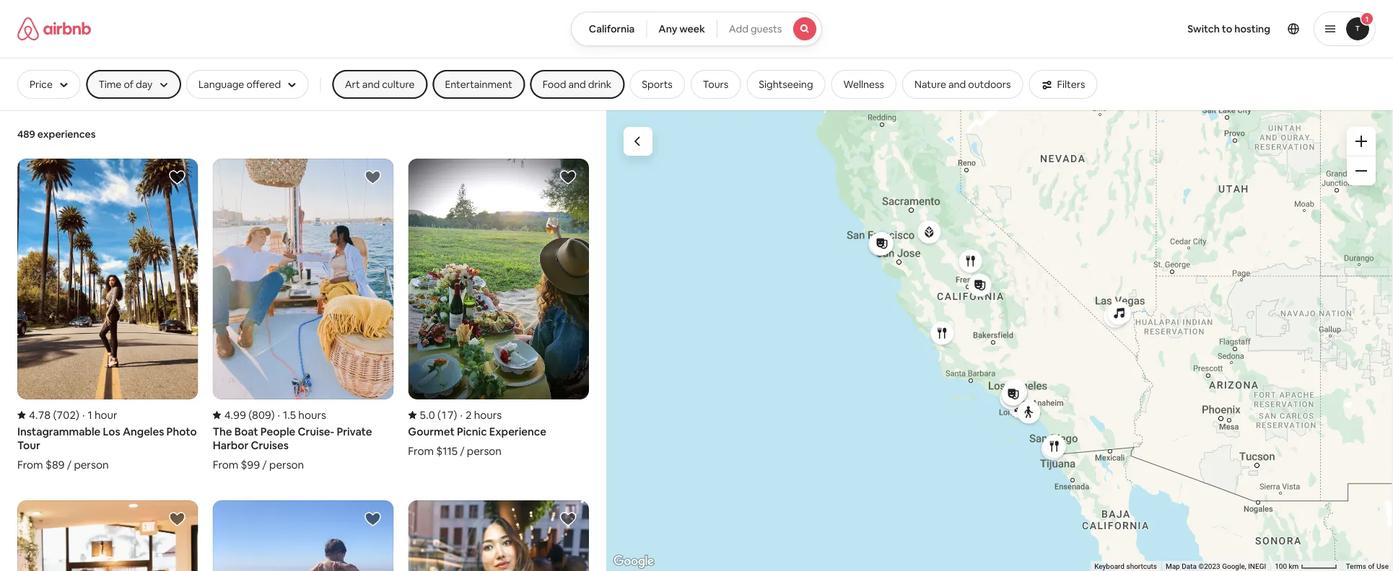Task type: describe. For each thing, give the bounding box(es) containing it.
private
[[337, 425, 372, 439]]

and for food
[[568, 78, 586, 91]]

and for art
[[362, 78, 380, 91]]

terms
[[1346, 563, 1366, 571]]

· 2 hours
[[460, 408, 502, 422]]

$115
[[436, 444, 458, 459]]

instagrammable los angeles photo tour from $89 / person
[[17, 425, 197, 472]]

cruises
[[251, 439, 289, 453]]

4.78
[[29, 408, 51, 422]]

Sports button
[[630, 70, 685, 99]]

1 inside the instagrammable los angeles photo tour group
[[88, 408, 92, 422]]

5.0 out of 5 average rating,  17 reviews image
[[408, 408, 457, 422]]

culture
[[382, 78, 415, 91]]

4.78 (702)
[[29, 408, 79, 422]]

outdoors
[[968, 78, 1011, 91]]

the boat people cruise- private harbor cruises group
[[213, 159, 394, 472]]

/ inside the boat people cruise- private harbor cruises from $99 / person
[[262, 458, 267, 472]]

any
[[659, 22, 677, 35]]

hosting
[[1235, 22, 1271, 35]]

4.99 (809)
[[224, 408, 275, 422]]

100 km button
[[1271, 562, 1342, 572]]

zoom out image
[[1356, 165, 1367, 177]]

from inside gourmet picnic experience from $115 / person
[[408, 444, 434, 459]]

entertainment
[[445, 78, 512, 91]]

picnic
[[457, 425, 487, 439]]

· 1.5 hours
[[278, 408, 326, 422]]

Food and drink button
[[530, 70, 624, 99]]

tour
[[17, 439, 40, 453]]

the
[[213, 425, 232, 439]]

Art and culture button
[[333, 70, 427, 99]]

offered
[[246, 78, 281, 91]]

filters
[[1057, 78, 1085, 91]]

week
[[679, 22, 705, 35]]

none search field containing california
[[571, 12, 822, 46]]

hours for experience
[[474, 408, 502, 422]]

sightseeing
[[759, 78, 813, 91]]

drink
[[588, 78, 612, 91]]

art and culture
[[345, 78, 415, 91]]

100
[[1275, 563, 1287, 571]]

Sightseeing button
[[747, 70, 825, 99]]

Entertainment button
[[433, 70, 525, 99]]

switch to hosting
[[1188, 22, 1271, 35]]

489
[[17, 128, 35, 141]]

100 km
[[1275, 563, 1301, 571]]

data
[[1182, 563, 1197, 571]]

map
[[1166, 563, 1180, 571]]

person inside the boat people cruise- private harbor cruises from $99 / person
[[269, 458, 304, 472]]

5.0 (17)
[[420, 408, 457, 422]]

guests
[[751, 22, 782, 35]]

google map
showing 20 experiences. region
[[606, 110, 1393, 572]]

©2023
[[1199, 563, 1220, 571]]

gourmet picnic experience from $115 / person
[[408, 425, 546, 459]]

from inside the boat people cruise- private harbor cruises from $99 / person
[[213, 458, 238, 472]]

add
[[729, 22, 749, 35]]

google,
[[1222, 563, 1246, 571]]

1 button
[[1314, 12, 1376, 46]]

los
[[103, 425, 120, 439]]

food
[[543, 78, 566, 91]]

hour
[[95, 408, 117, 422]]

1 inside dropdown button
[[1366, 14, 1369, 23]]

5.0
[[420, 408, 435, 422]]

gourmet
[[408, 425, 455, 439]]

angeles
[[123, 425, 164, 439]]

$89
[[45, 458, 65, 472]]

nature and outdoors
[[915, 78, 1011, 91]]

Tours button
[[691, 70, 741, 99]]

gourmet picnic experience group
[[408, 159, 589, 459]]

keyboard shortcuts
[[1095, 563, 1157, 571]]

experiences
[[37, 128, 96, 141]]

2
[[466, 408, 472, 422]]



Task type: locate. For each thing, give the bounding box(es) containing it.
· for · 1 hour
[[82, 408, 85, 422]]

person inside instagrammable los angeles photo tour from $89 / person
[[74, 458, 109, 472]]

terms of use link
[[1346, 563, 1389, 571]]

/ inside gourmet picnic experience from $115 / person
[[460, 444, 465, 459]]

· for · 2 hours
[[460, 408, 463, 422]]

price button
[[17, 70, 80, 99]]

0 horizontal spatial ·
[[82, 408, 85, 422]]

tours
[[703, 78, 729, 91]]

4.78 out of 5 average rating,  702 reviews image
[[17, 408, 79, 422]]

from inside instagrammable los angeles photo tour from $89 / person
[[17, 458, 43, 472]]

and left drink
[[568, 78, 586, 91]]

instagrammable los angeles photo tour group
[[17, 159, 198, 472]]

add to wishlist image
[[364, 169, 381, 186], [559, 169, 577, 186], [364, 511, 381, 529]]

/ right $89
[[67, 458, 72, 472]]

· inside the instagrammable los angeles photo tour group
[[82, 408, 85, 422]]

price
[[30, 78, 53, 91]]

Nature and outdoors button
[[902, 70, 1023, 99]]

2 horizontal spatial person
[[467, 444, 502, 459]]

2 hours from the left
[[474, 408, 502, 422]]

use
[[1377, 563, 1389, 571]]

4.99 out of 5 average rating,  809 reviews image
[[213, 408, 275, 422]]

food and drink
[[543, 78, 612, 91]]

1 horizontal spatial person
[[269, 458, 304, 472]]

art
[[345, 78, 360, 91]]

(702)
[[53, 408, 79, 422]]

0 horizontal spatial person
[[74, 458, 109, 472]]

cruise-
[[298, 425, 334, 439]]

person right $89
[[74, 458, 109, 472]]

2 horizontal spatial and
[[949, 78, 966, 91]]

1 horizontal spatial ·
[[278, 408, 280, 422]]

· for · 1.5 hours
[[278, 408, 280, 422]]

people
[[260, 425, 295, 439]]

add to wishlist image inside gourmet picnic experience group
[[559, 169, 577, 186]]

the boat people cruise- private harbor cruises from $99 / person
[[213, 425, 372, 472]]

hours inside gourmet picnic experience group
[[474, 408, 502, 422]]

hours
[[298, 408, 326, 422], [474, 408, 502, 422]]

and for nature
[[949, 78, 966, 91]]

inegi
[[1248, 563, 1266, 571]]

add to wishlist image for 1.5 hours
[[364, 169, 381, 186]]

1 horizontal spatial 1
[[1366, 14, 1369, 23]]

from
[[408, 444, 434, 459], [17, 458, 43, 472], [213, 458, 238, 472]]

photo
[[166, 425, 197, 439]]

hours up 'cruise-'
[[298, 408, 326, 422]]

and
[[362, 78, 380, 91], [568, 78, 586, 91], [949, 78, 966, 91]]

switch to hosting link
[[1179, 14, 1279, 44]]

/ right $115
[[460, 444, 465, 459]]

· inside gourmet picnic experience group
[[460, 408, 463, 422]]

1 horizontal spatial hours
[[474, 408, 502, 422]]

/
[[460, 444, 465, 459], [67, 458, 72, 472], [262, 458, 267, 472]]

489 experiences
[[17, 128, 96, 141]]

0 horizontal spatial and
[[362, 78, 380, 91]]

2 · from the left
[[278, 408, 280, 422]]

add guests
[[729, 22, 782, 35]]

person down picnic
[[467, 444, 502, 459]]

california button
[[571, 12, 647, 46]]

add guests button
[[717, 12, 822, 46]]

zoom in image
[[1356, 136, 1367, 147]]

0 vertical spatial 1
[[1366, 14, 1369, 23]]

language
[[198, 78, 244, 91]]

terms of use
[[1346, 563, 1389, 571]]

km
[[1289, 563, 1299, 571]]

add to wishlist image for 2 hours
[[559, 169, 577, 186]]

nature
[[915, 78, 946, 91]]

· 1 hour
[[82, 408, 117, 422]]

map data ©2023 google, inegi
[[1166, 563, 1266, 571]]

sports
[[642, 78, 673, 91]]

from down tour
[[17, 458, 43, 472]]

wellness
[[844, 78, 884, 91]]

from down gourmet
[[408, 444, 434, 459]]

/ inside instagrammable los angeles photo tour from $89 / person
[[67, 458, 72, 472]]

0 horizontal spatial hours
[[298, 408, 326, 422]]

(809)
[[248, 408, 275, 422]]

1 vertical spatial 1
[[88, 408, 92, 422]]

· inside 'the boat people cruise- private harbor cruises' group
[[278, 408, 280, 422]]

None search field
[[571, 12, 822, 46]]

0 horizontal spatial 1
[[88, 408, 92, 422]]

·
[[82, 408, 85, 422], [278, 408, 280, 422], [460, 408, 463, 422]]

any week button
[[646, 12, 717, 46]]

· left the 1.5
[[278, 408, 280, 422]]

and right art
[[362, 78, 380, 91]]

and right nature
[[949, 78, 966, 91]]

language offered button
[[186, 70, 309, 99]]

person inside gourmet picnic experience from $115 / person
[[467, 444, 502, 459]]

of
[[1368, 563, 1375, 571]]

person
[[467, 444, 502, 459], [74, 458, 109, 472], [269, 458, 304, 472]]

harbor
[[213, 439, 249, 453]]

google image
[[610, 553, 658, 572]]

1 horizontal spatial from
[[213, 458, 238, 472]]

1 and from the left
[[362, 78, 380, 91]]

1 horizontal spatial and
[[568, 78, 586, 91]]

2 horizontal spatial /
[[460, 444, 465, 459]]

2 horizontal spatial ·
[[460, 408, 463, 422]]

person down cruises
[[269, 458, 304, 472]]

from down harbor
[[213, 458, 238, 472]]

(17)
[[437, 408, 457, 422]]

$99
[[241, 458, 260, 472]]

add to wishlist image inside 'the boat people cruise- private harbor cruises' group
[[364, 169, 381, 186]]

california
[[589, 22, 635, 35]]

hours for people
[[298, 408, 326, 422]]

1 horizontal spatial /
[[262, 458, 267, 472]]

instagrammable
[[17, 425, 101, 439]]

· left the 2
[[460, 408, 463, 422]]

to
[[1222, 22, 1232, 35]]

filters button
[[1029, 70, 1098, 99]]

3 · from the left
[[460, 408, 463, 422]]

0 horizontal spatial from
[[17, 458, 43, 472]]

2 and from the left
[[568, 78, 586, 91]]

keyboard
[[1095, 563, 1125, 571]]

profile element
[[840, 0, 1376, 58]]

add to wishlist image
[[169, 169, 186, 186], [169, 511, 186, 529], [559, 511, 577, 529]]

3 and from the left
[[949, 78, 966, 91]]

boat
[[234, 425, 258, 439]]

switch
[[1188, 22, 1220, 35]]

shortcuts
[[1126, 563, 1157, 571]]

4.99
[[224, 408, 246, 422]]

1 · from the left
[[82, 408, 85, 422]]

/ right the $99
[[262, 458, 267, 472]]

1
[[1366, 14, 1369, 23], [88, 408, 92, 422]]

2 horizontal spatial from
[[408, 444, 434, 459]]

hours inside 'the boat people cruise- private harbor cruises' group
[[298, 408, 326, 422]]

keyboard shortcuts button
[[1095, 562, 1157, 572]]

1.5
[[283, 408, 296, 422]]

language offered
[[198, 78, 281, 91]]

experience
[[489, 425, 546, 439]]

· right (702) at the bottom left
[[82, 408, 85, 422]]

any week
[[659, 22, 705, 35]]

0 horizontal spatial /
[[67, 458, 72, 472]]

hours right the 2
[[474, 408, 502, 422]]

1 hours from the left
[[298, 408, 326, 422]]

Wellness button
[[831, 70, 897, 99]]



Task type: vqa. For each thing, say whether or not it's contained in the screenshot.
4.97 out of 5 average rating image
no



